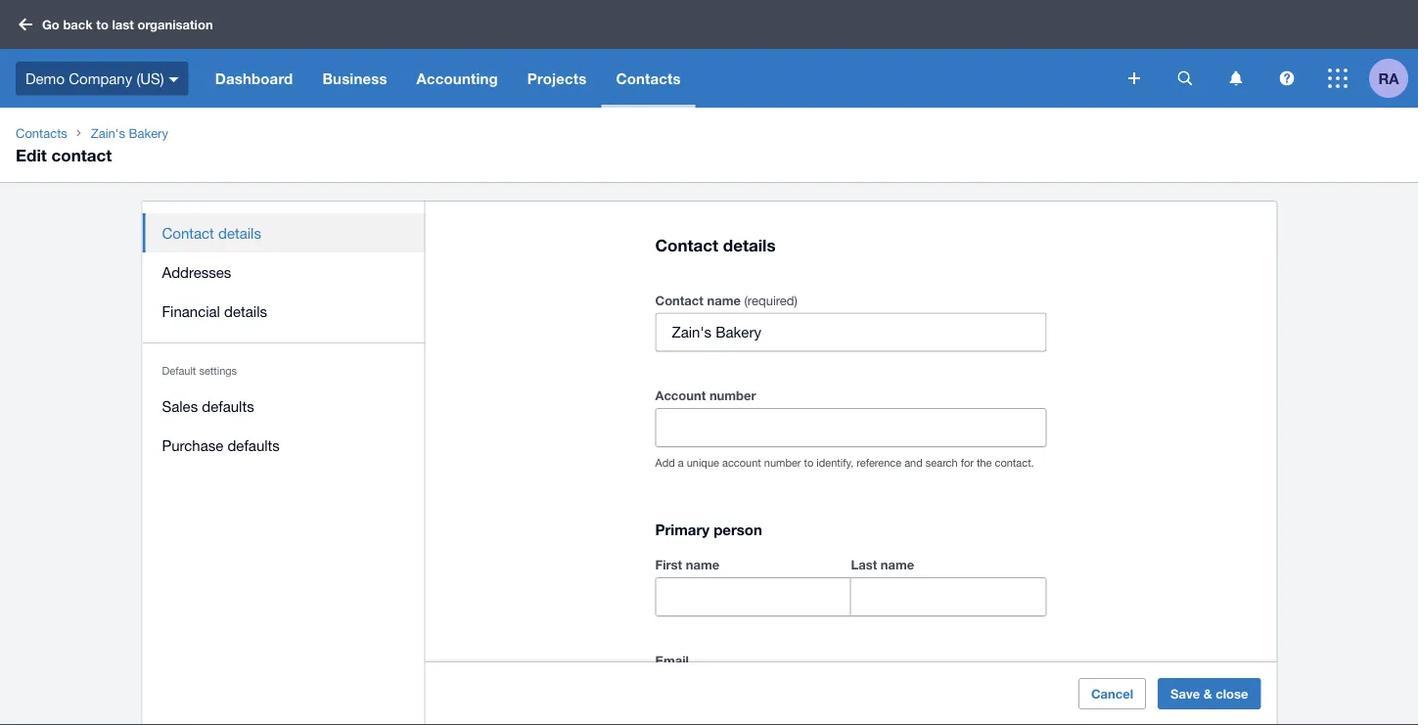 Task type: describe. For each thing, give the bounding box(es) containing it.
contact details link
[[142, 213, 425, 253]]

reference
[[857, 457, 902, 470]]

a
[[678, 457, 684, 470]]

demo company (us)
[[25, 70, 164, 87]]

financial
[[162, 302, 220, 320]]

1 horizontal spatial contact details
[[655, 235, 776, 255]]

Last name field
[[851, 579, 1046, 616]]

accounting button
[[402, 49, 513, 108]]

zain's bakery link
[[83, 123, 176, 143]]

account
[[722, 457, 761, 470]]

svg image inside demo company (us) popup button
[[169, 77, 179, 82]]

contact name (required)
[[655, 293, 798, 308]]

contacts button
[[601, 49, 696, 108]]

1 horizontal spatial svg image
[[1328, 69, 1348, 88]]

primary person
[[655, 521, 762, 539]]

Account number field
[[656, 409, 1046, 447]]

go
[[42, 17, 60, 32]]

go back to last organisation link
[[12, 7, 225, 42]]

company
[[69, 70, 132, 87]]

details up (required)
[[723, 235, 776, 255]]

save & close button
[[1158, 678, 1261, 710]]

purchase defaults link
[[142, 426, 425, 465]]

first
[[655, 558, 682, 573]]

sales
[[162, 397, 198, 415]]

search
[[926, 457, 958, 470]]

contacts for contacts link
[[16, 125, 67, 140]]

A business or person's name field
[[656, 314, 1046, 351]]

organisation
[[137, 17, 213, 32]]

0 horizontal spatial contact details
[[162, 224, 261, 241]]

dashboard
[[215, 69, 293, 87]]

dashboard link
[[200, 49, 308, 108]]

close
[[1216, 686, 1248, 701]]

svg image inside go back to last organisation link
[[19, 18, 32, 31]]

0 horizontal spatial number
[[709, 388, 756, 403]]

unique
[[687, 457, 719, 470]]

edit contact
[[16, 145, 112, 164]]

the
[[977, 457, 992, 470]]

default settings
[[162, 365, 237, 377]]

and
[[905, 457, 923, 470]]

edit
[[16, 145, 47, 164]]

addresses
[[162, 263, 231, 280]]

1 horizontal spatial number
[[764, 457, 801, 470]]

sales defaults
[[162, 397, 254, 415]]

cancel button
[[1079, 678, 1146, 710]]

add a unique account number to identify, reference and search for the contact.
[[655, 457, 1034, 470]]

first name
[[655, 558, 720, 573]]

identify,
[[817, 457, 854, 470]]

purchase defaults
[[162, 437, 280, 454]]

menu containing contact details
[[142, 202, 425, 477]]

zain's bakery
[[91, 125, 168, 140]]

last
[[851, 558, 877, 573]]

add
[[655, 457, 675, 470]]

1 horizontal spatial to
[[804, 457, 814, 470]]

financial details
[[162, 302, 267, 320]]

navigation containing dashboard
[[200, 49, 1115, 108]]

email
[[655, 653, 689, 668]]

business button
[[308, 49, 402, 108]]



Task type: vqa. For each thing, say whether or not it's contained in the screenshot.
Zain's
yes



Task type: locate. For each thing, give the bounding box(es) containing it.
banner containing dashboard
[[0, 0, 1418, 108]]

contacts for the contacts popup button
[[616, 69, 681, 87]]

0 horizontal spatial svg image
[[169, 77, 179, 82]]

details up 'addresses'
[[218, 224, 261, 241]]

contact details
[[162, 224, 261, 241], [655, 235, 776, 255]]

number
[[709, 388, 756, 403], [764, 457, 801, 470]]

1 vertical spatial number
[[764, 457, 801, 470]]

0 horizontal spatial to
[[96, 17, 109, 32]]

zain's
[[91, 125, 125, 140]]

svg image
[[19, 18, 32, 31], [1178, 71, 1193, 86], [1230, 71, 1243, 86], [1280, 71, 1294, 86], [1128, 72, 1140, 84]]

contact details up 'addresses'
[[162, 224, 261, 241]]

1 vertical spatial defaults
[[228, 437, 280, 454]]

(us)
[[136, 70, 164, 87]]

0 vertical spatial to
[[96, 17, 109, 32]]

contact left (required)
[[655, 293, 704, 308]]

0 vertical spatial defaults
[[202, 397, 254, 415]]

ra button
[[1369, 49, 1418, 108]]

defaults for sales defaults
[[202, 397, 254, 415]]

(required)
[[744, 293, 798, 308]]

ra
[[1379, 69, 1399, 87]]

defaults for purchase defaults
[[228, 437, 280, 454]]

name right last
[[881, 558, 914, 573]]

defaults down settings on the left of page
[[202, 397, 254, 415]]

contact
[[51, 145, 112, 164]]

contacts up edit
[[16, 125, 67, 140]]

for
[[961, 457, 974, 470]]

accounting
[[417, 69, 498, 87]]

to inside go back to last organisation link
[[96, 17, 109, 32]]

details down addresses link on the top left of page
[[224, 302, 267, 320]]

purchase
[[162, 437, 223, 454]]

0 vertical spatial number
[[709, 388, 756, 403]]

settings
[[199, 365, 237, 377]]

contacts inside popup button
[[616, 69, 681, 87]]

1 vertical spatial to
[[804, 457, 814, 470]]

contact up contact name (required)
[[655, 235, 718, 255]]

contacts
[[616, 69, 681, 87], [16, 125, 67, 140]]

name
[[707, 293, 741, 308], [686, 558, 720, 573], [881, 558, 914, 573]]

to left 'identify,'
[[804, 457, 814, 470]]

details for the 'financial details' link
[[224, 302, 267, 320]]

last
[[112, 17, 134, 32]]

defaults
[[202, 397, 254, 415], [228, 437, 280, 454]]

defaults down sales defaults link on the bottom left
[[228, 437, 280, 454]]

demo company (us) button
[[0, 49, 200, 108]]

0 vertical spatial contacts
[[616, 69, 681, 87]]

menu
[[142, 202, 425, 477]]

name for first
[[686, 558, 720, 573]]

contact
[[162, 224, 214, 241], [655, 235, 718, 255], [655, 293, 704, 308]]

account number
[[655, 388, 756, 403]]

svg image left ra
[[1328, 69, 1348, 88]]

0 horizontal spatial contacts
[[16, 125, 67, 140]]

1 horizontal spatial contacts
[[616, 69, 681, 87]]

demo
[[25, 70, 65, 87]]

contact up 'addresses'
[[162, 224, 214, 241]]

go back to last organisation
[[42, 17, 213, 32]]

navigation
[[200, 49, 1115, 108]]

back
[[63, 17, 93, 32]]

addresses link
[[142, 253, 425, 292]]

details for contact details link
[[218, 224, 261, 241]]

group
[[655, 553, 1047, 617]]

contacts right projects dropdown button
[[616, 69, 681, 87]]

name for contact
[[707, 293, 741, 308]]

last name
[[851, 558, 914, 573]]

bakery
[[129, 125, 168, 140]]

&
[[1204, 686, 1212, 701]]

business
[[322, 69, 387, 87]]

name left (required)
[[707, 293, 741, 308]]

name right first
[[686, 558, 720, 573]]

default
[[162, 365, 196, 377]]

details
[[218, 224, 261, 241], [723, 235, 776, 255], [224, 302, 267, 320]]

save & close
[[1171, 686, 1248, 701]]

contact.
[[995, 457, 1034, 470]]

svg image right (us)
[[169, 77, 179, 82]]

name for last
[[881, 558, 914, 573]]

save
[[1171, 686, 1200, 701]]

primary
[[655, 521, 710, 539]]

contacts link
[[8, 123, 75, 143]]

group containing first name
[[655, 553, 1047, 617]]

contact details up contact name (required)
[[655, 235, 776, 255]]

person
[[714, 521, 762, 539]]

1 vertical spatial contacts
[[16, 125, 67, 140]]

projects
[[527, 69, 587, 87]]

svg image
[[1328, 69, 1348, 88], [169, 77, 179, 82]]

account
[[655, 388, 706, 403]]

sales defaults link
[[142, 387, 425, 426]]

financial details link
[[142, 292, 425, 331]]

cancel
[[1091, 686, 1133, 701]]

banner
[[0, 0, 1418, 108]]

to left last
[[96, 17, 109, 32]]

projects button
[[513, 49, 601, 108]]

to
[[96, 17, 109, 32], [804, 457, 814, 470]]



